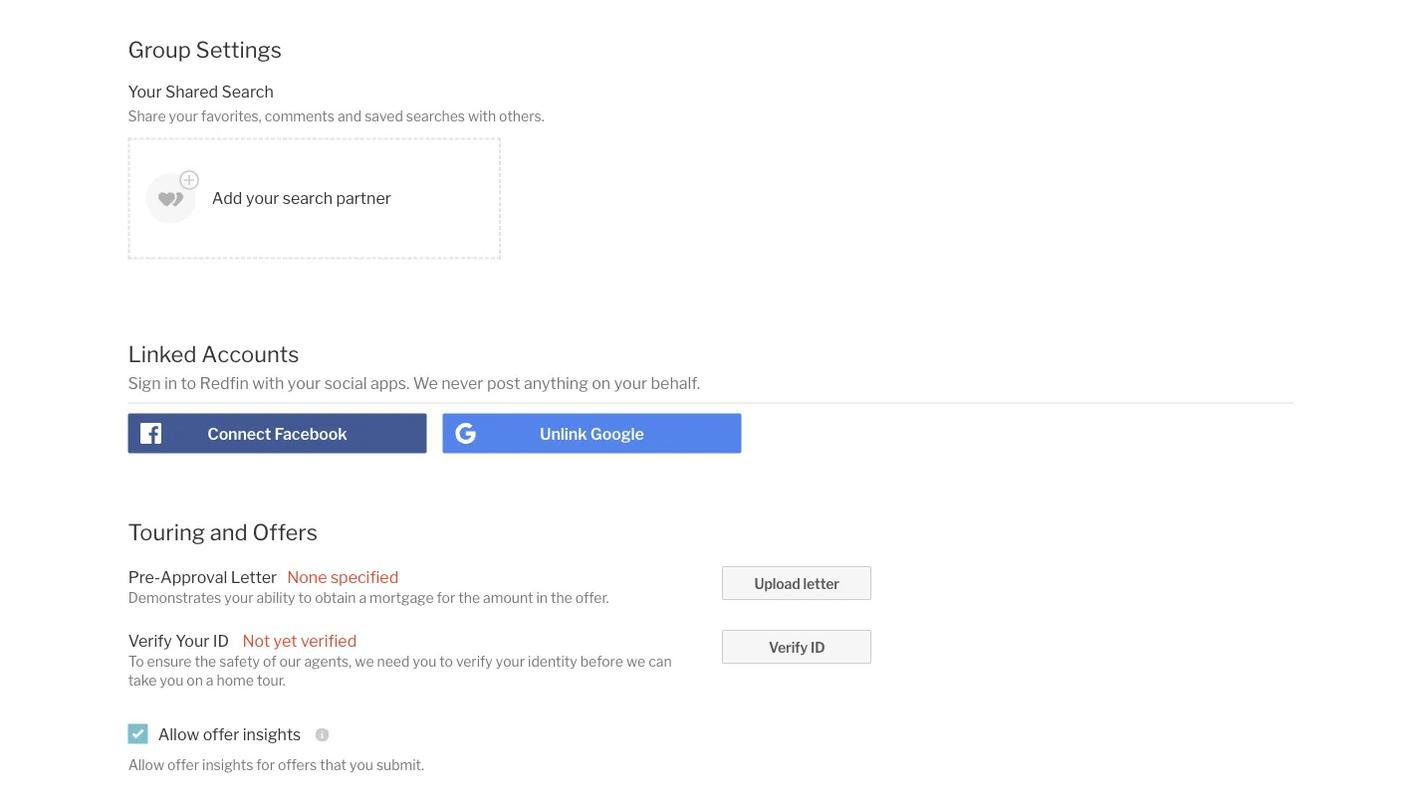 Task type: describe. For each thing, give the bounding box(es) containing it.
to inside pre-approval letter none specified demonstrates your ability to obtain a mortgage for the amount in the offer.
[[298, 589, 312, 606]]

search
[[222, 82, 274, 101]]

to
[[128, 653, 144, 670]]

not
[[242, 631, 270, 651]]

allow for allow offer insights for offers that you submit.
[[128, 757, 164, 774]]

1 we from the left
[[355, 653, 374, 670]]

before
[[580, 653, 623, 670]]

agents,
[[304, 653, 352, 670]]

linked accounts sign in to redfin with your social apps. we never post anything on your behalf.
[[128, 340, 700, 393]]

0 horizontal spatial for
[[256, 757, 275, 774]]

pre-approval letter none specified demonstrates your ability to obtain a mortgage for the amount in the offer.
[[128, 567, 609, 606]]

behalf.
[[651, 374, 700, 393]]

upload
[[754, 576, 800, 593]]

need
[[377, 653, 410, 670]]

add your search partner
[[212, 189, 391, 208]]

allow offer insights
[[158, 725, 301, 745]]

google
[[590, 425, 644, 444]]

safety
[[219, 653, 260, 670]]

with inside your shared search share your favorites, comments and saved searches with others.
[[468, 108, 496, 125]]

offer for allow offer insights
[[203, 725, 239, 745]]

accounts
[[201, 340, 299, 367]]

ensure
[[147, 653, 192, 670]]

your inside to ensure the safety of our agents, we need you to verify your identity before we can take you on a home tour.
[[496, 653, 525, 670]]

connect facebook
[[207, 425, 347, 444]]

allow offer insights for offers that you submit.
[[128, 757, 424, 774]]

social
[[324, 374, 367, 393]]

2 we from the left
[[626, 653, 646, 670]]

verify
[[456, 653, 493, 670]]

take
[[128, 672, 157, 689]]

your inside your shared search share your favorites, comments and saved searches with others.
[[169, 108, 198, 125]]

0 horizontal spatial you
[[160, 672, 184, 689]]

to inside linked accounts sign in to redfin with your social apps. we never post anything on your behalf.
[[181, 374, 196, 393]]

not yet verified
[[242, 631, 357, 651]]

on inside to ensure the safety of our agents, we need you to verify your identity before we can take you on a home tour.
[[187, 672, 203, 689]]

facebook
[[274, 425, 347, 444]]

2 vertical spatial you
[[350, 757, 373, 774]]

verify id
[[769, 640, 825, 657]]

insights for allow offer insights
[[243, 725, 301, 745]]

never
[[441, 374, 483, 393]]

a inside to ensure the safety of our agents, we need you to verify your identity before we can take you on a home tour.
[[206, 672, 214, 689]]

approval
[[160, 567, 227, 587]]

none
[[287, 567, 327, 587]]

2 horizontal spatial the
[[551, 589, 572, 606]]

verify id button
[[722, 630, 872, 664]]

add
[[212, 189, 242, 208]]

1 horizontal spatial the
[[458, 589, 480, 606]]

0 horizontal spatial and
[[210, 519, 248, 546]]

offer.
[[575, 589, 609, 606]]

upload letter
[[754, 576, 839, 593]]

pre-
[[128, 567, 160, 587]]

ability
[[256, 589, 295, 606]]

settings
[[196, 36, 282, 63]]

tour.
[[257, 672, 286, 689]]

our
[[279, 653, 301, 670]]

that
[[320, 757, 347, 774]]

partner
[[336, 189, 391, 208]]

letter
[[231, 567, 277, 587]]

group
[[128, 36, 191, 63]]

the inside to ensure the safety of our agents, we need you to verify your identity before we can take you on a home tour.
[[195, 653, 216, 670]]

connect
[[207, 425, 271, 444]]

can
[[648, 653, 672, 670]]



Task type: locate. For each thing, give the bounding box(es) containing it.
to
[[181, 374, 196, 393], [298, 589, 312, 606], [439, 653, 453, 670]]

offer for allow offer insights for offers that you submit.
[[167, 757, 199, 774]]

id down letter
[[811, 640, 825, 657]]

0 vertical spatial a
[[359, 589, 367, 606]]

2 horizontal spatial to
[[439, 653, 453, 670]]

your down the letter
[[224, 589, 253, 606]]

searches
[[406, 108, 465, 125]]

1 horizontal spatial id
[[811, 640, 825, 657]]

1 horizontal spatial offer
[[203, 725, 239, 745]]

in inside pre-approval letter none specified demonstrates your ability to obtain a mortgage for the amount in the offer.
[[536, 589, 548, 606]]

sign
[[128, 374, 161, 393]]

your up ensure
[[175, 631, 209, 651]]

with down accounts
[[252, 374, 284, 393]]

in inside linked accounts sign in to redfin with your social apps. we never post anything on your behalf.
[[164, 374, 177, 393]]

group settings
[[128, 36, 282, 63]]

1 vertical spatial a
[[206, 672, 214, 689]]

0 horizontal spatial we
[[355, 653, 374, 670]]

0 horizontal spatial offer
[[167, 757, 199, 774]]

search
[[283, 189, 333, 208]]

1 horizontal spatial for
[[437, 589, 455, 606]]

1 horizontal spatial in
[[536, 589, 548, 606]]

the left amount
[[458, 589, 480, 606]]

1 horizontal spatial on
[[592, 374, 611, 393]]

we left need
[[355, 653, 374, 670]]

with inside linked accounts sign in to redfin with your social apps. we never post anything on your behalf.
[[252, 374, 284, 393]]

to ensure the safety of our agents, we need you to verify your identity before we can take you on a home tour.
[[128, 653, 672, 689]]

to inside to ensure the safety of our agents, we need you to verify your identity before we can take you on a home tour.
[[439, 653, 453, 670]]

0 vertical spatial allow
[[158, 725, 199, 745]]

your left behalf.
[[614, 374, 647, 393]]

1 vertical spatial with
[[252, 374, 284, 393]]

your right verify
[[496, 653, 525, 670]]

a
[[359, 589, 367, 606], [206, 672, 214, 689]]

you
[[413, 653, 436, 670], [160, 672, 184, 689], [350, 757, 373, 774]]

the down verify your id
[[195, 653, 216, 670]]

2 vertical spatial to
[[439, 653, 453, 670]]

1 horizontal spatial we
[[626, 653, 646, 670]]

your
[[169, 108, 198, 125], [246, 189, 279, 208], [288, 374, 321, 393], [614, 374, 647, 393], [224, 589, 253, 606], [496, 653, 525, 670]]

verify for verify your id
[[128, 631, 172, 651]]

amount
[[483, 589, 533, 606]]

1 vertical spatial to
[[298, 589, 312, 606]]

0 vertical spatial to
[[181, 374, 196, 393]]

for inside pre-approval letter none specified demonstrates your ability to obtain a mortgage for the amount in the offer.
[[437, 589, 455, 606]]

you down ensure
[[160, 672, 184, 689]]

insights
[[243, 725, 301, 745], [202, 757, 253, 774]]

0 vertical spatial for
[[437, 589, 455, 606]]

1 horizontal spatial verify
[[769, 640, 808, 657]]

1 vertical spatial insights
[[202, 757, 253, 774]]

0 horizontal spatial the
[[195, 653, 216, 670]]

1 horizontal spatial a
[[359, 589, 367, 606]]

verify down upload letter
[[769, 640, 808, 657]]

identity
[[528, 653, 577, 670]]

in right amount
[[536, 589, 548, 606]]

0 vertical spatial you
[[413, 653, 436, 670]]

1 horizontal spatial you
[[350, 757, 373, 774]]

unlink google button
[[443, 414, 741, 454]]

1 vertical spatial offer
[[167, 757, 199, 774]]

verify your id
[[128, 631, 229, 651]]

offers
[[252, 519, 318, 546]]

your right add
[[246, 189, 279, 208]]

0 horizontal spatial with
[[252, 374, 284, 393]]

verified
[[301, 631, 357, 651]]

insights down allow offer insights
[[202, 757, 253, 774]]

0 horizontal spatial verify
[[128, 631, 172, 651]]

the
[[458, 589, 480, 606], [551, 589, 572, 606], [195, 653, 216, 670]]

allow
[[158, 725, 199, 745], [128, 757, 164, 774]]

insights up allow offer insights for offers that you submit.
[[243, 725, 301, 745]]

0 horizontal spatial on
[[187, 672, 203, 689]]

your up share
[[128, 82, 162, 101]]

allow down take
[[128, 757, 164, 774]]

submit.
[[376, 757, 424, 774]]

linked
[[128, 340, 197, 367]]

in
[[164, 374, 177, 393], [536, 589, 548, 606]]

to left verify
[[439, 653, 453, 670]]

and inside your shared search share your favorites, comments and saved searches with others.
[[338, 108, 362, 125]]

0 vertical spatial on
[[592, 374, 611, 393]]

upload letter button
[[722, 566, 872, 600]]

we
[[413, 374, 438, 393]]

your left social
[[288, 374, 321, 393]]

verify up to
[[128, 631, 172, 651]]

0 horizontal spatial id
[[213, 631, 229, 651]]

others.
[[499, 108, 544, 125]]

your shared search share your favorites, comments and saved searches with others.
[[128, 82, 544, 125]]

a left the home
[[206, 672, 214, 689]]

0 vertical spatial insights
[[243, 725, 301, 745]]

with
[[468, 108, 496, 125], [252, 374, 284, 393]]

0 vertical spatial and
[[338, 108, 362, 125]]

1 vertical spatial in
[[536, 589, 548, 606]]

on inside linked accounts sign in to redfin with your social apps. we never post anything on your behalf.
[[592, 374, 611, 393]]

specified
[[331, 567, 399, 587]]

of
[[263, 653, 276, 670]]

favorites,
[[201, 108, 262, 125]]

allow down ensure
[[158, 725, 199, 745]]

we
[[355, 653, 374, 670], [626, 653, 646, 670]]

and
[[338, 108, 362, 125], [210, 519, 248, 546]]

share
[[128, 108, 166, 125]]

your inside your shared search share your favorites, comments and saved searches with others.
[[128, 82, 162, 101]]

apps.
[[370, 374, 410, 393]]

saved
[[365, 108, 403, 125]]

on down ensure
[[187, 672, 203, 689]]

verify for verify id
[[769, 640, 808, 657]]

1 vertical spatial on
[[187, 672, 203, 689]]

0 horizontal spatial in
[[164, 374, 177, 393]]

verify inside button
[[769, 640, 808, 657]]

1 vertical spatial for
[[256, 757, 275, 774]]

with left others.
[[468, 108, 496, 125]]

0 horizontal spatial to
[[181, 374, 196, 393]]

you right that
[[350, 757, 373, 774]]

mortgage
[[370, 589, 434, 606]]

a down specified on the bottom
[[359, 589, 367, 606]]

id
[[213, 631, 229, 651], [811, 640, 825, 657]]

0 vertical spatial offer
[[203, 725, 239, 745]]

the left offer. on the bottom left of page
[[551, 589, 572, 606]]

1 vertical spatial allow
[[128, 757, 164, 774]]

for right mortgage
[[437, 589, 455, 606]]

post
[[487, 374, 520, 393]]

unlink
[[540, 425, 587, 444]]

touring and offers
[[128, 519, 318, 546]]

your
[[128, 82, 162, 101], [175, 631, 209, 651]]

0 horizontal spatial your
[[128, 82, 162, 101]]

and left saved
[[338, 108, 362, 125]]

unlink google
[[540, 425, 644, 444]]

id up safety
[[213, 631, 229, 651]]

offers
[[278, 757, 317, 774]]

0 vertical spatial with
[[468, 108, 496, 125]]

0 vertical spatial in
[[164, 374, 177, 393]]

for left offers
[[256, 757, 275, 774]]

0 horizontal spatial a
[[206, 672, 214, 689]]

a inside pre-approval letter none specified demonstrates your ability to obtain a mortgage for the amount in the offer.
[[359, 589, 367, 606]]

on
[[592, 374, 611, 393], [187, 672, 203, 689]]

demonstrates
[[128, 589, 221, 606]]

you right need
[[413, 653, 436, 670]]

home
[[217, 672, 254, 689]]

1 horizontal spatial to
[[298, 589, 312, 606]]

for
[[437, 589, 455, 606], [256, 757, 275, 774]]

1 vertical spatial your
[[175, 631, 209, 651]]

1 horizontal spatial your
[[175, 631, 209, 651]]

and up the letter
[[210, 519, 248, 546]]

anything
[[524, 374, 588, 393]]

letter
[[803, 576, 839, 593]]

1 horizontal spatial and
[[338, 108, 362, 125]]

offer down the home
[[203, 725, 239, 745]]

to left 'redfin'
[[181, 374, 196, 393]]

offer down allow offer insights
[[167, 757, 199, 774]]

your inside pre-approval letter none specified demonstrates your ability to obtain a mortgage for the amount in the offer.
[[224, 589, 253, 606]]

your down shared
[[169, 108, 198, 125]]

1 vertical spatial and
[[210, 519, 248, 546]]

obtain
[[315, 589, 356, 606]]

insights for allow offer insights for offers that you submit.
[[202, 757, 253, 774]]

yet
[[273, 631, 297, 651]]

we left the "can" on the left
[[626, 653, 646, 670]]

1 vertical spatial you
[[160, 672, 184, 689]]

2 horizontal spatial you
[[413, 653, 436, 670]]

touring
[[128, 519, 205, 546]]

on right anything on the left top of the page
[[592, 374, 611, 393]]

id inside the verify id button
[[811, 640, 825, 657]]

comments
[[265, 108, 335, 125]]

in right sign
[[164, 374, 177, 393]]

offer
[[203, 725, 239, 745], [167, 757, 199, 774]]

shared
[[165, 82, 218, 101]]

redfin
[[200, 374, 249, 393]]

0 vertical spatial your
[[128, 82, 162, 101]]

1 horizontal spatial with
[[468, 108, 496, 125]]

verify
[[128, 631, 172, 651], [769, 640, 808, 657]]

allow for allow offer insights
[[158, 725, 199, 745]]

connect facebook button
[[128, 414, 427, 454]]

to down none
[[298, 589, 312, 606]]



Task type: vqa. For each thing, say whether or not it's contained in the screenshot.
on to the top
yes



